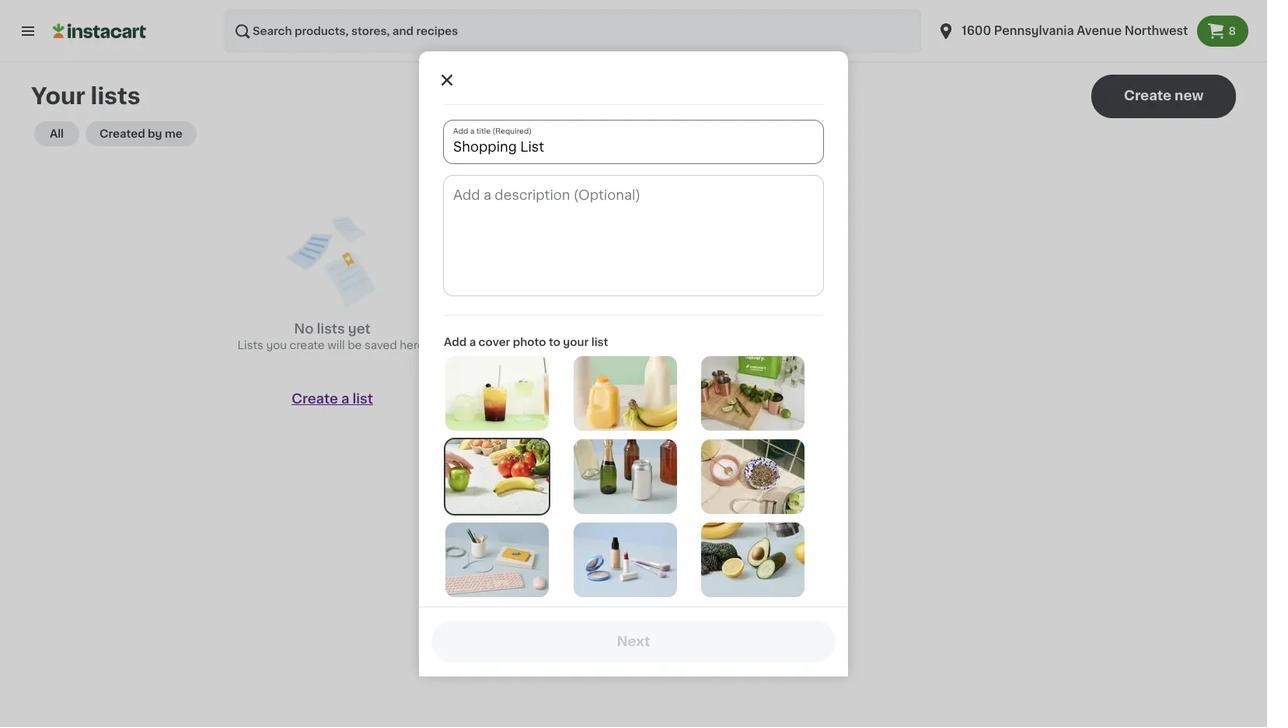 Task type: describe. For each thing, give the bounding box(es) containing it.
photo
[[513, 336, 546, 347]]

lists
[[238, 340, 264, 351]]

pressed powder, foundation, lip stick, and makeup brushes. image
[[574, 523, 677, 598]]

your lists
[[31, 85, 140, 107]]

an assortment of glasses increasing in height with various cocktails. image
[[446, 356, 549, 431]]

list_add_items dialog
[[419, 29, 849, 727]]

created by me
[[100, 128, 183, 139]]

create new
[[1124, 89, 1204, 102]]

a roll of paper towels, a gallon of orange juice, a small bottle of milk, a bunch of bananas. image
[[574, 356, 677, 431]]

a keyboard, mouse, notebook, cup of pencils, wire cable. image
[[446, 523, 549, 598]]

all
[[50, 128, 64, 139]]

to
[[549, 336, 561, 347]]

a bunch of kale, a sliced lemon, a half of an avocado, a cucumber, a bunch of bananas, and a blender. image
[[702, 523, 805, 598]]

be
[[348, 340, 362, 351]]

new
[[1175, 89, 1204, 102]]

a woman sitting on a chair wearing headphones holding a drink in her hand with a small brown dog on the floor by her side. image
[[574, 606, 677, 681]]

none text field inside 'list_add_items' dialog
[[444, 175, 824, 295]]

a for create
[[341, 393, 349, 405]]

add a cover photo to your list
[[444, 336, 609, 347]]

1 vertical spatial list
[[353, 393, 373, 405]]

here.
[[400, 340, 427, 351]]

your
[[563, 336, 589, 347]]

lists for no
[[317, 323, 345, 335]]



Task type: vqa. For each thing, say whether or not it's contained in the screenshot.
a corresponding to Add
yes



Task type: locate. For each thing, give the bounding box(es) containing it.
lists inside no lists yet lists you create will be saved here.
[[317, 323, 345, 335]]

lists up will
[[317, 323, 345, 335]]

a inside dialog
[[469, 336, 476, 347]]

1 horizontal spatial create
[[1124, 89, 1172, 102]]

create inside button
[[1124, 89, 1172, 102]]

instacart logo image
[[53, 22, 146, 40]]

you
[[266, 340, 287, 351]]

yet
[[348, 323, 371, 335]]

saved
[[365, 340, 397, 351]]

cover
[[479, 336, 510, 347]]

list down be
[[353, 393, 373, 405]]

a blue can, a silver can, an empty bottle, an empty champagne bottle, and two brown glass bottles. image
[[574, 439, 677, 514]]

lists up created
[[91, 85, 140, 107]]

8
[[1229, 26, 1237, 37]]

a marble tabletop with a wooden cutting board of cut limes, copper cups, and vodka bottles. image
[[702, 356, 805, 431]]

create a list
[[292, 393, 373, 405]]

Add a title (Required) text field
[[444, 120, 824, 163]]

0 vertical spatial create
[[1124, 89, 1172, 102]]

create
[[290, 340, 325, 351]]

0 vertical spatial lists
[[91, 85, 140, 107]]

create for create a list
[[292, 393, 338, 405]]

create down "create"
[[292, 393, 338, 405]]

create a list link
[[292, 393, 373, 405]]

a bulb of garlic, a bowl of salt, a bowl of pepper, a bowl of cut celery. image
[[702, 439, 805, 514]]

1 horizontal spatial a
[[469, 336, 476, 347]]

1 horizontal spatial list
[[592, 336, 609, 347]]

a down will
[[341, 393, 349, 405]]

8 button
[[1198, 16, 1249, 47]]

list right your
[[592, 336, 609, 347]]

create
[[1124, 89, 1172, 102], [292, 393, 338, 405]]

0 horizontal spatial lists
[[91, 85, 140, 107]]

1 vertical spatial create
[[292, 393, 338, 405]]

a right add
[[469, 336, 476, 347]]

me
[[165, 128, 183, 139]]

0 vertical spatial list
[[592, 336, 609, 347]]

create left new
[[1124, 89, 1172, 102]]

None text field
[[444, 175, 824, 295]]

created by me button
[[86, 121, 197, 146]]

no lists yet lists you create will be saved here.
[[238, 323, 427, 351]]

0 horizontal spatial list
[[353, 393, 373, 405]]

by
[[148, 128, 162, 139]]

0 horizontal spatial create
[[292, 393, 338, 405]]

list inside dialog
[[592, 336, 609, 347]]

lists
[[91, 85, 140, 107], [317, 323, 345, 335]]

no
[[294, 323, 314, 335]]

0 horizontal spatial a
[[341, 393, 349, 405]]

list
[[592, 336, 609, 347], [353, 393, 373, 405]]

a for add
[[469, 336, 476, 347]]

1 horizontal spatial lists
[[317, 323, 345, 335]]

1 vertical spatial lists
[[317, 323, 345, 335]]

1 vertical spatial a
[[341, 393, 349, 405]]

created
[[100, 128, 145, 139]]

cotton pads, ointment, cream, and bottle of liquid. image
[[702, 606, 805, 681]]

create for create new
[[1124, 89, 1172, 102]]

a jar of flour, a stick of sliced butter, 3 granny smith apples, a carton of 7 eggs. image
[[446, 606, 549, 681]]

will
[[328, 340, 345, 351]]

0 vertical spatial a
[[469, 336, 476, 347]]

add
[[444, 336, 467, 347]]

all button
[[34, 121, 79, 146]]

your
[[31, 85, 85, 107]]

create new button
[[1092, 75, 1237, 118]]

lists for your
[[91, 85, 140, 107]]

a
[[469, 336, 476, 347], [341, 393, 349, 405]]

a person touching an apple, a banana, a bunch of tomatoes, and an assortment of other vegetables on a counter. image
[[446, 439, 549, 514]]



